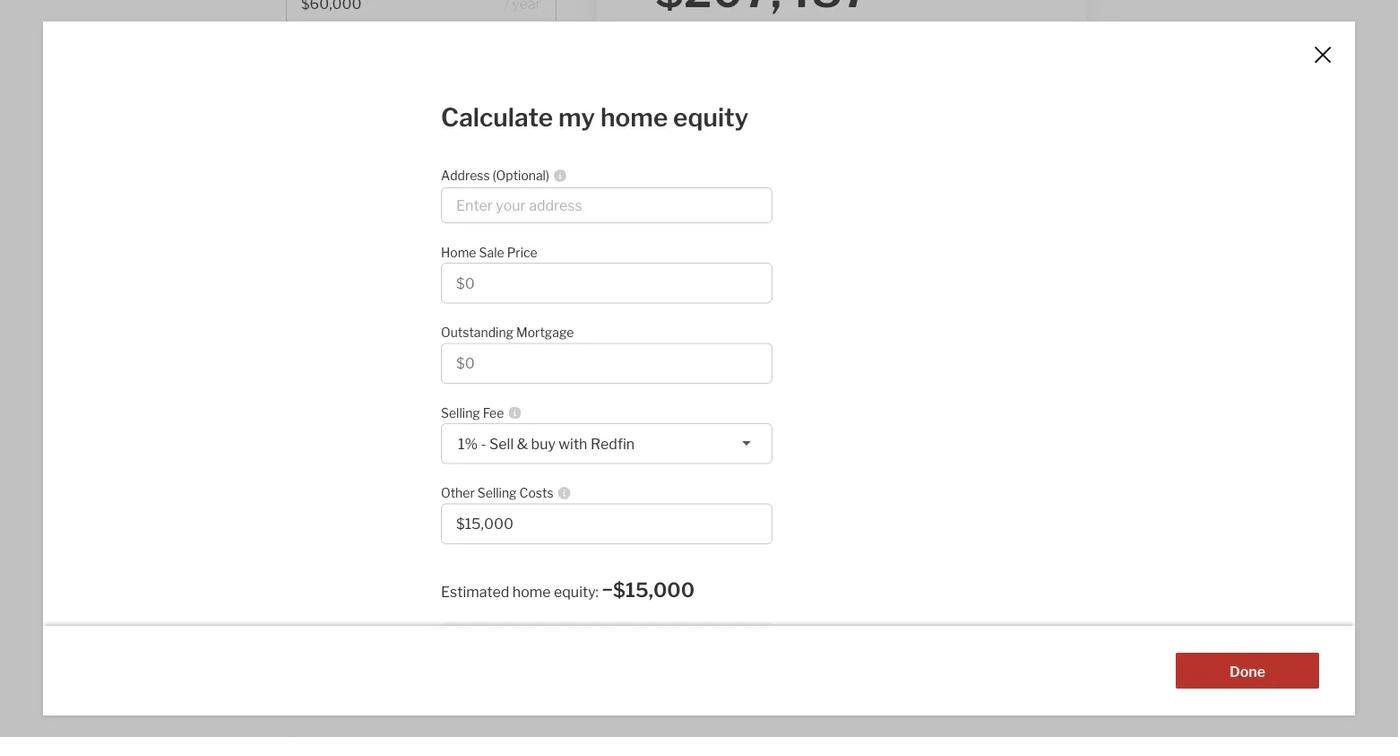 Task type: vqa. For each thing, say whether or not it's contained in the screenshot.
month
yes



Task type: describe. For each thing, give the bounding box(es) containing it.
to
[[286, 513, 298, 526]]

add my home equity button
[[286, 356, 557, 392]]

income
[[713, 106, 763, 123]]

9.6%
[[521, 190, 557, 207]]

debt-to-income ratio:
[[656, 106, 800, 123]]

sell?
[[440, 323, 470, 340]]

(optional)
[[493, 168, 550, 183]]

0 horizontal spatial to
[[423, 323, 437, 340]]

−$15,000
[[602, 578, 695, 602]]

fee
[[483, 405, 504, 420]]

requires private mortgage
[[686, 219, 865, 236]]

and
[[403, 513, 422, 526]]

home
[[441, 245, 477, 260]]

equity:
[[554, 583, 599, 601]]

done
[[1230, 663, 1266, 680]]

36%
[[656, 133, 699, 157]]

home inside estimated home equity: −$15,000
[[513, 583, 551, 601]]

home sale price
[[441, 245, 538, 260]]

Enter your address search field
[[441, 187, 773, 223]]

add my home equity
[[352, 366, 491, 383]]

cash. required field. element
[[286, 212, 548, 241]]

have
[[336, 323, 368, 340]]

to calculate local taxes and costs.
[[286, 513, 454, 526]]

you right when
[[405, 286, 423, 299]]

Annual household income text field
[[301, 0, 497, 13]]

calculate my home equity dialog
[[43, 22, 1356, 716]]

add for add a location to see homes that fit your budget
[[648, 287, 676, 304]]

pay
[[355, 286, 373, 299]]

done button
[[1176, 653, 1320, 689]]

&
[[517, 435, 528, 452]]

you for pay
[[314, 286, 332, 299]]

your
[[888, 287, 918, 304]]

Outstanding Mortgage text field
[[456, 354, 758, 372]]

can
[[334, 286, 352, 299]]

cash you can pay when you close.
[[286, 286, 454, 299]]

calculate my home equity
[[441, 102, 749, 133]]

do you have a home to sell?
[[286, 323, 470, 340]]

other
[[441, 485, 475, 501]]

mortgage
[[799, 219, 865, 236]]

1%
[[458, 435, 478, 452]]

price
[[507, 245, 538, 260]]

private
[[749, 219, 796, 236]]

Cash text field
[[301, 253, 542, 270]]

/ month
[[490, 98, 542, 115]]

month
[[498, 98, 542, 115]]

homes
[[791, 287, 837, 304]]

buy
[[531, 435, 556, 452]]

outstanding
[[441, 325, 514, 340]]

1 horizontal spatial to
[[747, 287, 761, 304]]



Task type: locate. For each thing, give the bounding box(es) containing it.
do
[[286, 323, 305, 340]]

sale
[[479, 245, 504, 260]]

0 vertical spatial my
[[559, 102, 595, 133]]

Monthly debts text field
[[301, 98, 483, 115]]

0 horizontal spatial add
[[352, 366, 380, 383]]

1% - sell & buy with redfin
[[458, 435, 638, 452]]

see
[[764, 287, 788, 304]]

a left the location
[[679, 287, 687, 304]]

selling fee
[[441, 405, 504, 420]]

add a location to see homes that fit your budget
[[648, 287, 969, 304]]

you
[[314, 286, 332, 299], [405, 286, 423, 299], [308, 323, 332, 340]]

other selling costs
[[441, 485, 554, 501]]

calculate
[[301, 513, 346, 526]]

to
[[747, 287, 761, 304], [423, 323, 437, 340]]

add
[[648, 287, 676, 304], [352, 366, 380, 383]]

add inside button
[[352, 366, 380, 383]]

selling up 1%
[[441, 405, 480, 420]]

1 horizontal spatial my
[[559, 102, 595, 133]]

1 vertical spatial to
[[423, 323, 437, 340]]

add for add my home equity
[[352, 366, 380, 383]]

debt-
[[656, 106, 694, 123]]

equity inside dialog
[[673, 102, 749, 133]]

selling right other
[[478, 485, 517, 501]]

a right have
[[371, 323, 379, 340]]

budget
[[921, 287, 969, 304]]

0 vertical spatial add
[[648, 287, 676, 304]]

costs
[[520, 485, 554, 501]]

/
[[490, 98, 495, 115]]

to-
[[694, 106, 713, 123]]

address
[[441, 168, 490, 183]]

taxes
[[374, 513, 401, 526]]

to left sell?
[[423, 323, 437, 340]]

my inside dialog
[[559, 102, 595, 133]]

costs.
[[424, 513, 454, 526]]

you left can
[[314, 286, 332, 299]]

local
[[348, 513, 371, 526]]

ratio:
[[766, 106, 800, 123]]

fit
[[870, 287, 884, 304]]

home sale price element
[[441, 236, 764, 263]]

estimated
[[441, 583, 510, 601]]

address (optional)
[[441, 168, 550, 183]]

1 vertical spatial equity
[[448, 366, 491, 383]]

estimated home equity: −$15,000
[[441, 578, 695, 602]]

1 horizontal spatial add
[[648, 287, 676, 304]]

0 vertical spatial equity
[[673, 102, 749, 133]]

sell
[[490, 435, 514, 452]]

with
[[559, 435, 588, 452]]

0 horizontal spatial my
[[383, 366, 404, 383]]

location
[[690, 287, 744, 304]]

home
[[601, 102, 668, 133], [382, 323, 420, 340], [407, 366, 445, 383], [513, 583, 551, 601]]

equity up selling fee
[[448, 366, 491, 383]]

home up 36%
[[601, 102, 668, 133]]

selling
[[441, 405, 480, 420], [478, 485, 517, 501]]

my inside button
[[383, 366, 404, 383]]

my for calculate
[[559, 102, 595, 133]]

0 horizontal spatial a
[[371, 323, 379, 340]]

you right do
[[308, 323, 332, 340]]

None range field
[[656, 166, 1028, 189]]

equity for add my home equity
[[448, 366, 491, 383]]

1 vertical spatial add
[[352, 366, 380, 383]]

-
[[481, 435, 487, 452]]

equity
[[673, 102, 749, 133], [448, 366, 491, 383]]

my right the month
[[559, 102, 595, 133]]

equity up 36%
[[673, 102, 749, 133]]

outstanding mortgage element
[[441, 316, 764, 343]]

home left equity:
[[513, 583, 551, 601]]

1 horizontal spatial a
[[679, 287, 687, 304]]

home inside button
[[407, 366, 445, 383]]

calculate
[[441, 102, 553, 133]]

equity inside button
[[448, 366, 491, 383]]

that
[[840, 287, 867, 304]]

1 horizontal spatial equity
[[673, 102, 749, 133]]

0 vertical spatial selling
[[441, 405, 480, 420]]

home down sell?
[[407, 366, 445, 383]]

equity for calculate my home equity
[[673, 102, 749, 133]]

close.
[[425, 286, 454, 299]]

my down the do you have a home to sell?
[[383, 366, 404, 383]]

requires
[[686, 219, 746, 236]]

0 vertical spatial to
[[747, 287, 761, 304]]

City, neighborhood, or zip search field
[[286, 473, 557, 509]]

add down the do you have a home to sell?
[[352, 366, 380, 383]]

my for add
[[383, 366, 404, 383]]

0 vertical spatial a
[[679, 287, 687, 304]]

a
[[679, 287, 687, 304], [371, 323, 379, 340]]

you for a
[[308, 323, 332, 340]]

redfin
[[591, 435, 635, 452]]

home down when
[[382, 323, 420, 340]]

cash
[[286, 286, 311, 299]]

1 vertical spatial a
[[371, 323, 379, 340]]

Other Selling Costs text field
[[456, 515, 758, 532]]

mortgage
[[516, 325, 574, 340]]

1 vertical spatial selling
[[478, 485, 517, 501]]

Home Sale Price text field
[[456, 274, 758, 292]]

outstanding mortgage
[[441, 325, 574, 340]]

1 vertical spatial my
[[383, 366, 404, 383]]

my
[[559, 102, 595, 133], [383, 366, 404, 383]]

add left the location
[[648, 287, 676, 304]]

0 horizontal spatial equity
[[448, 366, 491, 383]]

to left see
[[747, 287, 761, 304]]

when
[[375, 286, 402, 299]]



